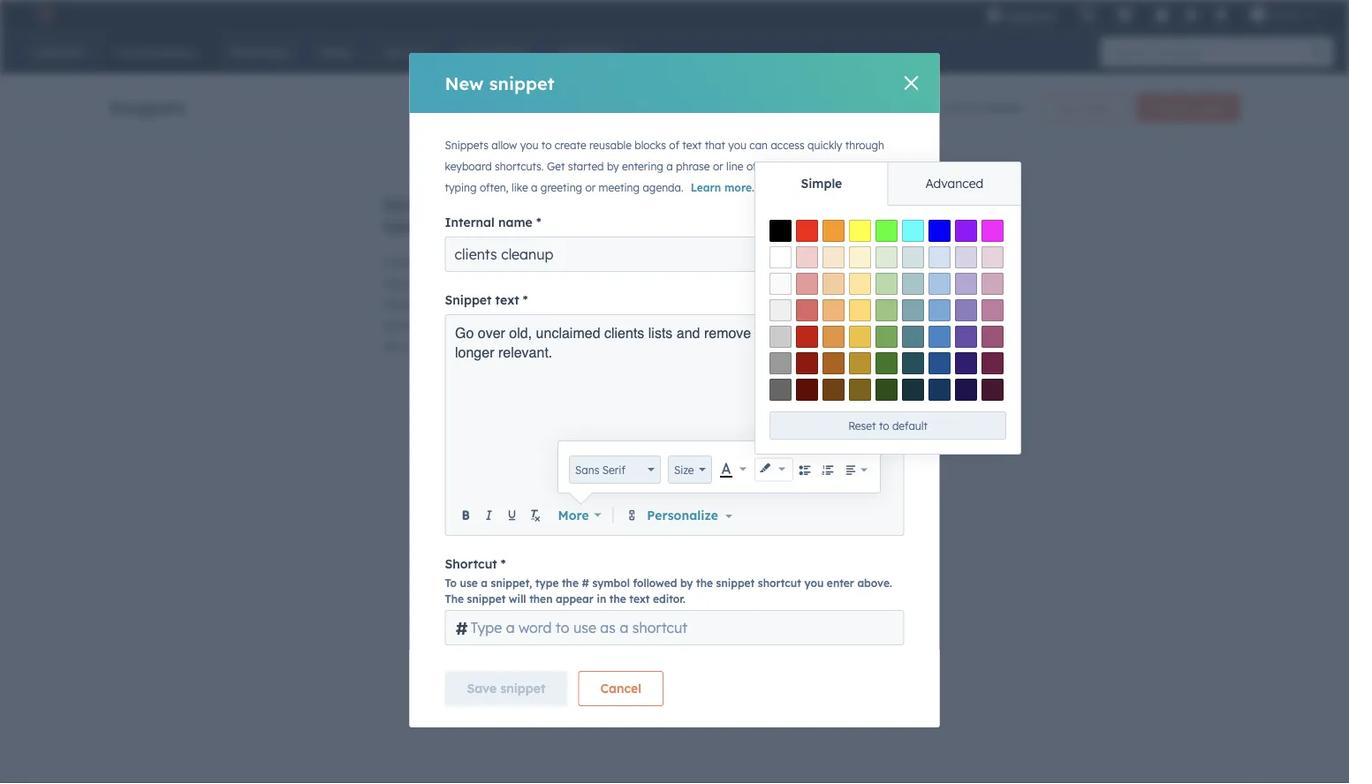 Task type: vqa. For each thing, say whether or not it's contained in the screenshot.
the responses
yes



Task type: locate. For each thing, give the bounding box(es) containing it.
0 vertical spatial that
[[705, 139, 725, 152]]

shortcut element
[[445, 611, 904, 646]]

time
[[431, 193, 471, 216]]

snippet inside 'banner'
[[1188, 101, 1225, 114]]

1 vertical spatial save
[[467, 681, 497, 697]]

settings link
[[1180, 5, 1202, 23]]

hubspot link
[[21, 4, 66, 25]]

create snippet
[[1152, 101, 1225, 114]]

log
[[450, 318, 468, 334]]

settings image
[[1183, 8, 1199, 23]]

0 vertical spatial emails
[[545, 193, 602, 216]]

size
[[674, 463, 694, 477]]

#76a5af, 100 opacity image
[[902, 300, 924, 322]]

cancel button
[[578, 671, 664, 707]]

over right thing
[[474, 339, 499, 355]]

your
[[499, 254, 525, 270], [476, 297, 502, 312]]

upgrade
[[1005, 8, 1055, 23]]

over.
[[528, 339, 555, 355]]

1 horizontal spatial of
[[746, 160, 757, 173]]

phrase
[[676, 160, 710, 173]]

notes down snippet text
[[472, 318, 504, 334]]

0 vertical spatial type
[[613, 318, 639, 334]]

new folder button
[[1042, 94, 1126, 122]]

search image
[[1312, 46, 1324, 58]]

0 horizontal spatial a
[[481, 577, 488, 590]]

#cfe2f3, 100 opacity image
[[929, 247, 951, 269]]

0 horizontal spatial #
[[455, 617, 468, 639]]

over up longer
[[478, 325, 505, 341]]

create
[[1152, 101, 1185, 114], [383, 254, 422, 270]]

funky town image
[[1250, 6, 1266, 22]]

1 horizontal spatial a
[[531, 181, 538, 194]]

snippets inside snippets allow you to create reusable blocks of text that you can access quickly through keyboard shortcuts. get started by entering a phrase or line of text that you find yourself typing often, like a greeting or meeting agenda.
[[445, 139, 489, 152]]

0 horizontal spatial new
[[445, 72, 484, 94]]

save inside button
[[467, 681, 497, 697]]

line
[[726, 160, 744, 173]]

upgrade image
[[986, 8, 1002, 24]]

in down shortcuts
[[445, 276, 455, 291]]

new up keyboard
[[445, 72, 484, 94]]

to right reset
[[879, 419, 889, 432]]

to up get
[[541, 139, 552, 152]]

0 vertical spatial snippets
[[109, 96, 186, 118]]

create up responses
[[383, 254, 422, 270]]

0 horizontal spatial create
[[383, 254, 422, 270]]

0
[[939, 100, 947, 115]]

of
[[950, 100, 962, 115], [669, 139, 679, 152], [746, 160, 757, 173]]

your down sent
[[476, 297, 502, 312]]

menu containing funky
[[974, 0, 1328, 28]]

1 vertical spatial or
[[585, 181, 596, 194]]

the left "same"
[[383, 339, 402, 355]]

that down #e06666, 100 opacity icon
[[790, 325, 813, 341]]

1 vertical spatial snippets
[[445, 139, 489, 152]]

over inside create shortcuts to your most common responses in emails sent to prospects and notes logged in your crm. quickly send emails and log notes without having to type the same thing over and over.
[[474, 339, 499, 355]]

#073763, 100 opacity image
[[929, 379, 951, 401]]

without
[[507, 318, 551, 334]]

you inside shortcut to use a snippet, type the # symbol followed by the snippet shortcut you enter above. the snippet will then appear in the text editor.
[[804, 577, 824, 590]]

the right followed at the bottom
[[696, 577, 713, 590]]

simple link
[[755, 163, 888, 205]]

#9fc5e8, 100 opacity image
[[929, 273, 951, 295]]

a right use at left
[[481, 577, 488, 590]]

Type a word to use as a shortcut text field
[[445, 611, 904, 646]]

1 vertical spatial by
[[680, 577, 693, 590]]

advanced
[[925, 176, 984, 191]]

text down followed at the bottom
[[629, 592, 650, 606]]

in up the log
[[462, 297, 473, 312]]

a inside shortcut to use a snippet, type the # symbol followed by the snippet shortcut you enter above. the snippet will then appear in the text editor.
[[481, 577, 488, 590]]

new for new snippet
[[445, 72, 484, 94]]

new left folder
[[1057, 101, 1079, 114]]

and
[[608, 193, 642, 216], [604, 276, 627, 291], [424, 318, 447, 334], [677, 325, 700, 341], [503, 339, 525, 355]]

in down symbol
[[597, 592, 606, 606]]

0 horizontal spatial snippets
[[109, 96, 186, 118]]

1 horizontal spatial new
[[1057, 101, 1079, 114]]

0 vertical spatial save
[[383, 193, 426, 216]]

#783f04, 100 opacity image
[[823, 379, 845, 401]]

0 vertical spatial #
[[582, 577, 589, 590]]

1 vertical spatial emails
[[459, 276, 496, 291]]

#d5a6bd, 100 opacity image
[[982, 273, 1004, 295]]

create down search hubspot 'search field'
[[1152, 101, 1185, 114]]

shortcuts.
[[495, 160, 544, 173]]

and right lists at top
[[677, 325, 700, 341]]

2 vertical spatial in
[[597, 592, 606, 606]]

#e06666, 100 opacity image
[[796, 300, 818, 322]]

sans serif
[[575, 463, 625, 477]]

2 vertical spatial a
[[481, 577, 488, 590]]

#ffd966, 100 opacity image
[[849, 300, 871, 322]]

writing
[[476, 193, 539, 216]]

0 vertical spatial of
[[950, 100, 962, 115]]

#9a00ff, 100 opacity image
[[955, 220, 977, 242]]

1 horizontal spatial in
[[462, 297, 473, 312]]

shortcut
[[758, 577, 801, 590]]

or
[[713, 160, 723, 173], [585, 181, 596, 194]]

you up simple
[[806, 160, 824, 173]]

#00ffff, 100 opacity image
[[902, 220, 924, 242]]

by down the reusable
[[607, 160, 619, 173]]

#ffff04, 100 opacity image
[[849, 220, 871, 242]]

sans
[[575, 463, 599, 477]]

#fce5cd, 100 opacity image
[[823, 247, 845, 269]]

clients
[[604, 325, 644, 341]]

2 vertical spatial that
[[790, 325, 813, 341]]

by up editor.
[[680, 577, 693, 590]]

Go over old, unclaimed clients lists and remove ones that are no longer relevant. text field
[[455, 323, 895, 500]]

0 horizontal spatial by
[[607, 160, 619, 173]]

a right the like
[[531, 181, 538, 194]]

will
[[509, 592, 526, 606]]

snippets
[[109, 96, 186, 118], [445, 139, 489, 152]]

1 vertical spatial your
[[476, 297, 502, 312]]

to right sent
[[528, 276, 540, 291]]

entering
[[622, 160, 663, 173]]

#eeeeee, 100 opacity image
[[770, 300, 792, 322]]

1 horizontal spatial by
[[680, 577, 693, 590]]

reset to default button
[[770, 412, 1006, 440]]

0 vertical spatial notes
[[446, 216, 494, 238]]

in inside shortcut to use a snippet, type the # symbol followed by the snippet shortcut you enter above. the snippet will then appear in the text editor.
[[597, 592, 606, 606]]

#f1c233, 100 opacity image
[[849, 326, 871, 348]]

over
[[478, 325, 505, 341], [474, 339, 499, 355]]

1 horizontal spatial #
[[582, 577, 589, 590]]

0 horizontal spatial in
[[445, 276, 455, 291]]

sent
[[500, 276, 524, 291]]

0 horizontal spatial type
[[535, 577, 559, 590]]

#0c5394, 100 opacity image
[[929, 353, 951, 375]]

2 horizontal spatial in
[[597, 592, 606, 606]]

#674ea7, 100 opacity image
[[955, 326, 977, 348]]

your up sent
[[499, 254, 525, 270]]

create inside the create snippet button
[[1152, 101, 1185, 114]]

default
[[892, 419, 928, 432]]

go
[[455, 325, 474, 341]]

0 horizontal spatial emails
[[383, 318, 421, 334]]

tab list
[[755, 163, 1021, 206]]

use
[[460, 577, 478, 590]]

# down the
[[455, 617, 468, 639]]

you
[[520, 139, 538, 152], [728, 139, 747, 152], [806, 160, 824, 173], [804, 577, 824, 590]]

type
[[613, 318, 639, 334], [535, 577, 559, 590]]

that up phrase
[[705, 139, 725, 152]]

1 vertical spatial new
[[1057, 101, 1079, 114]]

0 vertical spatial in
[[445, 276, 455, 291]]

#6fa8dc, 100 opacity image
[[929, 300, 951, 322]]

and up the send
[[604, 276, 627, 291]]

snippet for new snippet
[[489, 72, 555, 94]]

emails down started
[[545, 193, 602, 216]]

new folder
[[1057, 101, 1111, 114]]

snippets inside snippets 'banner'
[[109, 96, 186, 118]]

new inside button
[[1057, 101, 1079, 114]]

to inside snippets allow you to create reusable blocks of text that you can access quickly through keyboard shortcuts. get started by entering a phrase or line of text that you find yourself typing often, like a greeting or meeting agenda.
[[541, 139, 552, 152]]

2 horizontal spatial emails
[[545, 193, 602, 216]]

0 horizontal spatial of
[[669, 139, 679, 152]]

#0c343d, 100 opacity image
[[902, 379, 924, 401]]

of right blocks
[[669, 139, 679, 152]]

you left enter
[[804, 577, 824, 590]]

quickly
[[808, 139, 842, 152]]

#fafafa, 100 opacity image
[[770, 273, 792, 295]]

yourself
[[849, 160, 889, 173]]

that for ones
[[790, 325, 813, 341]]

#d9d2e9, 100 opacity image
[[955, 247, 977, 269]]

emails up "same"
[[383, 318, 421, 334]]

and inside go over old, unclaimed clients lists and remove ones that are no longer relevant.
[[677, 325, 700, 341]]

dialog containing new snippet
[[410, 53, 940, 728]]

a up agenda.
[[666, 160, 673, 173]]

the up appear in the bottom left of the page
[[562, 577, 579, 590]]

that down access
[[782, 160, 803, 173]]

0 of 5 created
[[939, 100, 1021, 115]]

that inside go over old, unclaimed clients lists and remove ones that are no longer relevant.
[[790, 325, 813, 341]]

#45818e, 100 opacity image
[[902, 326, 924, 348]]

1 vertical spatial #
[[455, 617, 468, 639]]

create inside create shortcuts to your most common responses in emails sent to prospects and notes logged in your crm. quickly send emails and log notes without having to type the same thing over and over.
[[383, 254, 422, 270]]

type down the send
[[613, 318, 639, 334]]

1 horizontal spatial type
[[613, 318, 639, 334]]

save time writing emails and taking notes
[[383, 193, 642, 238]]

that for text
[[705, 139, 725, 152]]

save for save snippet
[[467, 681, 497, 697]]

new
[[445, 72, 484, 94], [1057, 101, 1079, 114]]

create for create shortcuts to your most common responses in emails sent to prospects and notes logged in your crm. quickly send emails and log notes without having to type the same thing over and over.
[[383, 254, 422, 270]]

#93c47d, 100 opacity image
[[876, 300, 898, 322]]

or down started
[[585, 181, 596, 194]]

#e69138, 100 opacity image
[[823, 326, 845, 348]]

calling icon image
[[1080, 7, 1096, 23]]

1 vertical spatial a
[[531, 181, 538, 194]]

1 horizontal spatial create
[[1152, 101, 1185, 114]]

longer
[[455, 344, 494, 360]]

and inside save time writing emails and taking notes
[[608, 193, 642, 216]]

0 vertical spatial by
[[607, 160, 619, 173]]

funky button
[[1240, 0, 1326, 28]]

#0600ff, 100 opacity image
[[929, 220, 951, 242]]

save inside save time writing emails and taking notes
[[383, 193, 426, 216]]

0 vertical spatial or
[[713, 160, 723, 173]]

notes up shortcuts
[[446, 216, 494, 238]]

prospects
[[543, 276, 601, 291]]

of right line
[[746, 160, 757, 173]]

0 horizontal spatial save
[[383, 193, 426, 216]]

#990100, 100 opacity image
[[796, 353, 818, 375]]

snippet for create snippet
[[1188, 101, 1225, 114]]

menu item
[[1067, 0, 1071, 28]]

notes inside save time writing emails and taking notes
[[446, 216, 494, 238]]

snippet for save snippet
[[500, 681, 546, 697]]

#ea9999, 100 opacity image
[[796, 273, 818, 295]]

0 horizontal spatial or
[[585, 181, 596, 194]]

1 vertical spatial type
[[535, 577, 559, 590]]

2 horizontal spatial of
[[950, 100, 962, 115]]

access
[[771, 139, 805, 152]]

that
[[705, 139, 725, 152], [782, 160, 803, 173], [790, 325, 813, 341]]

# up appear in the bottom left of the page
[[582, 577, 589, 590]]

type up then
[[535, 577, 559, 590]]

1 horizontal spatial save
[[467, 681, 497, 697]]

#b45f06, 100 opacity image
[[823, 353, 845, 375]]

#134f5c, 100 opacity image
[[902, 353, 924, 375]]

0 vertical spatial new
[[445, 72, 484, 94]]

tab list containing simple
[[755, 163, 1021, 206]]

1 vertical spatial in
[[462, 297, 473, 312]]

relevant.
[[498, 344, 552, 360]]

0 vertical spatial a
[[666, 160, 673, 173]]

1 vertical spatial notes
[[383, 297, 415, 312]]

shortcut to use a snippet, type the # symbol followed by the snippet shortcut you enter above. the snippet will then appear in the text editor.
[[445, 557, 892, 606]]

1 horizontal spatial snippets
[[445, 139, 489, 152]]

the
[[445, 592, 464, 606]]

#b4a7d6, 100 opacity image
[[955, 273, 977, 295]]

2 vertical spatial notes
[[472, 318, 504, 334]]

menu
[[974, 0, 1328, 28]]

symbol
[[592, 577, 630, 590]]

a
[[666, 160, 673, 173], [531, 181, 538, 194], [481, 577, 488, 590]]

reset
[[848, 419, 876, 432]]

save
[[383, 193, 426, 216], [467, 681, 497, 697]]

dialog
[[410, 53, 940, 728]]

search button
[[1303, 37, 1333, 67]]

#a2c4c9, 100 opacity image
[[902, 273, 924, 295]]

crm.
[[506, 297, 536, 312]]

the
[[383, 339, 402, 355], [562, 577, 579, 590], [696, 577, 713, 590], [609, 592, 626, 606]]

emails up snippet text
[[459, 276, 496, 291]]

same
[[405, 339, 437, 355]]

hubspot image
[[32, 4, 53, 25]]

of left 5
[[950, 100, 962, 115]]

1 vertical spatial create
[[383, 254, 422, 270]]

or left line
[[713, 160, 723, 173]]

#ff00ff, 100 opacity image
[[982, 220, 1004, 242]]

emails
[[545, 193, 602, 216], [459, 276, 496, 291], [383, 318, 421, 334]]

0 vertical spatial create
[[1152, 101, 1185, 114]]

unclaimed
[[536, 325, 600, 341]]

new snippet
[[445, 72, 555, 94]]

#69a84f, 100 opacity image
[[876, 326, 898, 348]]

2 vertical spatial of
[[746, 160, 757, 173]]

notes down responses
[[383, 297, 415, 312]]

new for new folder
[[1057, 101, 1079, 114]]

#666666, 100 opacity image
[[770, 379, 792, 401]]

snippets for snippets
[[109, 96, 186, 118]]

and left agenda.
[[608, 193, 642, 216]]



Task type: describe. For each thing, give the bounding box(es) containing it.
folder
[[1082, 101, 1111, 114]]

save snippet button
[[445, 671, 568, 707]]

#ff9902, 100 opacity image
[[823, 220, 845, 242]]

often,
[[480, 181, 509, 194]]

responses
[[383, 276, 441, 291]]

1 horizontal spatial or
[[713, 160, 723, 173]]

2 horizontal spatial a
[[666, 160, 673, 173]]

can
[[750, 139, 768, 152]]

name
[[498, 215, 533, 230]]

learn more. link
[[691, 181, 770, 197]]

go over old, unclaimed clients lists and remove ones that are no longer relevant.
[[455, 325, 861, 360]]

link opens in a new window image
[[757, 181, 768, 197]]

no
[[842, 325, 857, 341]]

save snippet
[[467, 681, 546, 697]]

find
[[827, 160, 846, 173]]

calling icon button
[[1073, 2, 1103, 26]]

learn more.
[[691, 181, 754, 194]]

snippets allow you to create reusable blocks of text that you can access quickly through keyboard shortcuts. get started by entering a phrase or line of text that you find yourself typing often, like a greeting or meeting agenda.
[[445, 139, 889, 194]]

#20124d, 100 opacity image
[[955, 379, 977, 401]]

#274e13, 100 opacity image
[[876, 379, 898, 401]]

lists
[[648, 325, 673, 341]]

snippets for snippets allow you to create reusable blocks of text that you can access quickly through keyboard shortcuts. get started by entering a phrase or line of text that you find yourself typing often, like a greeting or meeting agenda.
[[445, 139, 489, 152]]

meeting
[[599, 181, 640, 194]]

shortcut
[[445, 557, 497, 572]]

old,
[[509, 325, 532, 341]]

snippet
[[445, 292, 492, 308]]

simple
[[801, 176, 842, 191]]

over inside go over old, unclaimed clients lists and remove ones that are no longer relevant.
[[478, 325, 505, 341]]

Internal name text field
[[445, 237, 904, 272]]

sans serif button
[[569, 456, 661, 484]]

marketplaces image
[[1117, 8, 1133, 24]]

personalize button
[[644, 506, 736, 525]]

type inside shortcut to use a snippet, type the # symbol followed by the snippet shortcut you enter above. the snippet will then appear in the text editor.
[[535, 577, 559, 590]]

#3d85c6, 100 opacity image
[[929, 326, 951, 348]]

1 vertical spatial of
[[669, 139, 679, 152]]

#ffffff, 100 opacity image
[[770, 247, 792, 269]]

funky
[[1270, 7, 1300, 21]]

create shortcuts to your most common responses in emails sent to prospects and notes logged in your crm. quickly send emails and log notes without having to type the same thing over and over.
[[383, 254, 639, 355]]

emails inside save time writing emails and taking notes
[[545, 193, 602, 216]]

create snippet button
[[1137, 94, 1240, 122]]

#ff0201, 100 opacity image
[[796, 220, 818, 242]]

you up shortcuts.
[[520, 139, 538, 152]]

above.
[[857, 577, 892, 590]]

then
[[529, 592, 553, 606]]

more.
[[724, 181, 754, 194]]

blocks
[[635, 139, 666, 152]]

#fff2cc, 100 opacity image
[[849, 247, 871, 269]]

reset to default
[[848, 419, 928, 432]]

#c27ba0, 100 opacity image
[[982, 300, 1004, 322]]

0 vertical spatial your
[[499, 254, 525, 270]]

agenda.
[[643, 181, 684, 194]]

help image
[[1154, 8, 1170, 24]]

greeting
[[541, 181, 582, 194]]

by inside snippets allow you to create reusable blocks of text that you can access quickly through keyboard shortcuts. get started by entering a phrase or line of text that you find yourself typing often, like a greeting or meeting agenda.
[[607, 160, 619, 173]]

reusable
[[589, 139, 632, 152]]

#cc0201, 100 opacity image
[[796, 326, 818, 348]]

are
[[817, 325, 838, 341]]

most
[[528, 254, 557, 270]]

send
[[585, 297, 613, 312]]

text inside shortcut to use a snippet, type the # symbol followed by the snippet shortcut you enter above. the snippet will then appear in the text editor.
[[629, 592, 650, 606]]

created
[[976, 100, 1021, 115]]

size button
[[668, 456, 712, 484]]

#d9ead3, 100 opacity image
[[876, 247, 898, 269]]

logged
[[419, 297, 459, 312]]

snippet,
[[491, 577, 532, 590]]

learn
[[691, 181, 721, 194]]

create for create snippet
[[1152, 101, 1185, 114]]

thing
[[440, 339, 470, 355]]

#7f6001, 100 opacity image
[[849, 379, 871, 401]]

marketplaces button
[[1106, 0, 1143, 28]]

common
[[561, 254, 612, 270]]

#8e7cc3, 100 opacity image
[[955, 300, 977, 322]]

create
[[555, 139, 586, 152]]

#f9cb9c, 100 opacity image
[[823, 273, 845, 295]]

typing
[[445, 181, 477, 194]]

shortcuts
[[425, 254, 480, 270]]

#4c1130, 100 opacity image
[[982, 379, 1004, 401]]

#ffe599, 100 opacity image
[[849, 273, 871, 295]]

notifications image
[[1213, 8, 1229, 24]]

and down without
[[503, 339, 525, 355]]

of inside snippets 'banner'
[[950, 100, 962, 115]]

#000000, 100 opacity image
[[770, 220, 792, 242]]

more
[[558, 508, 589, 523]]

#ead1dc, 100 opacity image
[[982, 247, 1004, 269]]

by inside shortcut to use a snippet, type the # symbol followed by the snippet shortcut you enter above. the snippet will then appear in the text editor.
[[680, 577, 693, 590]]

# inside shortcut to use a snippet, type the # symbol followed by the snippet shortcut you enter above. the snippet will then appear in the text editor.
[[582, 577, 589, 590]]

save for save time writing emails and taking notes
[[383, 193, 426, 216]]

text up link opens in a new window image
[[760, 160, 779, 173]]

like
[[512, 181, 528, 194]]

#741b47, 100 opacity image
[[982, 353, 1004, 375]]

#a64d79, 100 opacity image
[[982, 326, 1004, 348]]

the inside create shortcuts to your most common responses in emails sent to prospects and notes logged in your crm. quickly send emails and log notes without having to type the same thing over and over.
[[383, 339, 402, 355]]

#f6b26b, 100 opacity image
[[823, 300, 845, 322]]

to right shortcuts
[[483, 254, 495, 270]]

having
[[554, 318, 594, 334]]

# inside shortcut element
[[455, 617, 468, 639]]

serif
[[602, 463, 625, 477]]

#37761d, 100 opacity image
[[876, 353, 898, 375]]

editor.
[[653, 592, 686, 606]]

cancel
[[600, 681, 641, 697]]

internal
[[445, 215, 495, 230]]

text up phrase
[[682, 139, 702, 152]]

#b6d7a8, 100 opacity image
[[876, 273, 898, 295]]

advanced link
[[888, 163, 1021, 205]]

remove
[[704, 325, 751, 341]]

close image
[[904, 76, 918, 90]]

allow
[[492, 139, 517, 152]]

to inside reset to default button
[[879, 419, 889, 432]]

appear
[[556, 592, 594, 606]]

enter
[[827, 577, 854, 590]]

#cccccc, 100 opacity image
[[770, 326, 792, 348]]

ones
[[755, 325, 786, 341]]

#351c75, 100 opacity image
[[955, 353, 977, 375]]

1 horizontal spatial emails
[[459, 276, 496, 291]]

help button
[[1147, 0, 1177, 28]]

text down sent
[[495, 292, 519, 308]]

started
[[568, 160, 604, 173]]

more button
[[546, 507, 613, 524]]

1 vertical spatial that
[[782, 160, 803, 173]]

to
[[445, 577, 457, 590]]

Search HubSpot search field
[[1101, 37, 1317, 67]]

through
[[845, 139, 884, 152]]

keyboard
[[445, 160, 492, 173]]

snippets banner
[[109, 88, 1240, 122]]

type inside create shortcuts to your most common responses in emails sent to prospects and notes logged in your crm. quickly send emails and log notes without having to type the same thing over and over.
[[613, 318, 639, 334]]

#f4cccc, 100 opacity image
[[796, 247, 818, 269]]

#d0e0e3, 100 opacity image
[[902, 247, 924, 269]]

taking
[[383, 216, 440, 238]]

you left can
[[728, 139, 747, 152]]

and down logged
[[424, 318, 447, 334]]

#00ff03, 100 opacity image
[[876, 220, 898, 242]]

#bf9002, 100 opacity image
[[849, 353, 871, 375]]

#660000, 100 opacity image
[[796, 379, 818, 401]]

the down symbol
[[609, 592, 626, 606]]

snippet text
[[445, 292, 519, 308]]

personalize
[[647, 508, 718, 523]]

2 vertical spatial emails
[[383, 318, 421, 334]]

#999999, 100 opacity image
[[770, 353, 792, 375]]

reset to default tab panel
[[755, 205, 1021, 454]]

internal name
[[445, 215, 533, 230]]

to down the send
[[597, 318, 609, 334]]



